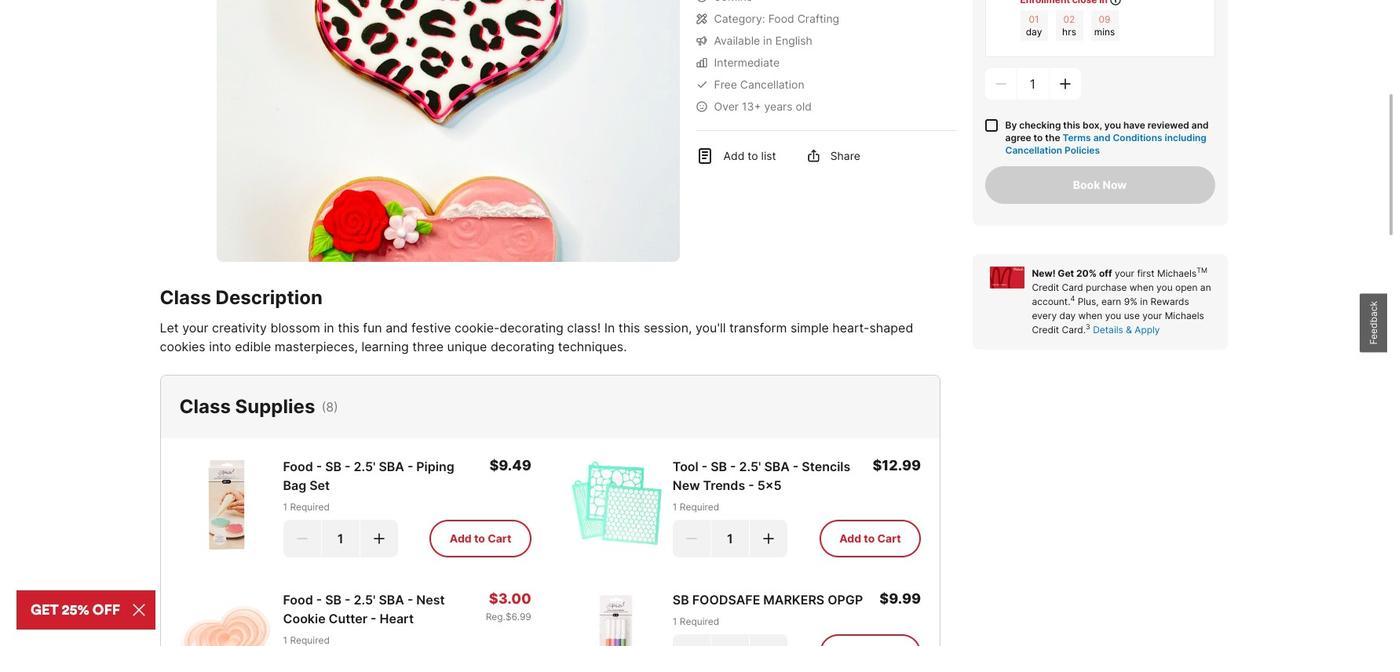 Task type: locate. For each thing, give the bounding box(es) containing it.
including
[[1165, 132, 1207, 143]]

2 horizontal spatial add
[[839, 532, 861, 546]]

add to cart button
[[430, 520, 531, 558], [819, 520, 921, 558]]

food for food - sb - 2.5' sba - piping bag set
[[283, 459, 313, 475]]

1 vertical spatial cancellation
[[1005, 144, 1062, 156]]

decorating down "cookie-" on the left of the page
[[491, 339, 555, 355]]

in inside the 4 plus, earn 9% in rewards every day when you use your michaels credit card.
[[1140, 296, 1148, 308]]

cart up $9.99
[[877, 532, 901, 546]]

set
[[309, 478, 330, 494]]

2 add to cart from the left
[[839, 532, 901, 546]]

in
[[763, 34, 772, 47], [1140, 296, 1148, 308], [324, 320, 334, 336]]

in down category: food crafting
[[763, 34, 772, 47]]

add down piping
[[450, 532, 472, 546]]

and
[[1192, 119, 1209, 131], [1093, 132, 1111, 143], [386, 320, 408, 336]]

add to cart up opgp
[[839, 532, 901, 546]]

in for 4 plus, earn 9% in rewards every day when you use your michaels credit card.
[[1140, 296, 1148, 308]]

1 tabler image from the top
[[695, 34, 708, 47]]

account.
[[1032, 296, 1071, 308]]

2 vertical spatial and
[[386, 320, 408, 336]]

in inside let your creativity blossom in this fun and festive cookie-decorating class! in this session, you'll transform simple heart-shaped cookies into edible masterpieces, learning three unique decorating techniques.
[[324, 320, 334, 336]]

you down earn
[[1105, 310, 1121, 322]]

2 horizontal spatial your
[[1143, 310, 1162, 322]]

09 mins
[[1094, 13, 1115, 37]]

class down into
[[179, 395, 231, 418]]

and up learning on the bottom left of the page
[[386, 320, 408, 336]]

apply
[[1135, 324, 1160, 336]]

your up cookies
[[182, 320, 208, 336]]

0 vertical spatial michaels
[[1157, 268, 1197, 279]]

Number Stepper text field
[[322, 520, 359, 558]]

terms
[[1063, 132, 1091, 143]]

into
[[209, 339, 231, 355]]

sb foodsafe markers opgp 1 required
[[673, 593, 863, 628]]

your
[[1115, 268, 1135, 279], [1143, 310, 1162, 322], [182, 320, 208, 336]]

-
[[316, 459, 322, 475], [345, 459, 351, 475], [407, 459, 413, 475], [702, 459, 708, 475], [730, 459, 736, 475], [793, 459, 799, 475], [748, 478, 754, 494], [316, 593, 322, 608], [345, 593, 351, 608], [407, 593, 413, 608], [371, 611, 377, 627]]

food up cookie
[[283, 593, 313, 608]]

and inside by checking this box, you have reviewed and agree to the
[[1192, 119, 1209, 131]]

required down the set
[[290, 501, 330, 513]]

1 down cookie
[[283, 635, 287, 647]]

plcc card logo image
[[990, 267, 1024, 289]]

button to increment counter for number stepper image right number stepper text box
[[371, 531, 387, 547]]

your inside let your creativity blossom in this fun and festive cookie-decorating class! in this session, you'll transform simple heart-shaped cookies into edible masterpieces, learning three unique decorating techniques.
[[182, 320, 208, 336]]

michaels up the open
[[1157, 268, 1197, 279]]

0 horizontal spatial cart
[[488, 532, 511, 546]]

sba for $12.99
[[764, 459, 790, 475]]

tabler image left available
[[695, 34, 708, 47]]

sba inside tool - sb - 2.5' sba - stencils new trends - 5x5 1 required
[[764, 459, 790, 475]]

michaels
[[1157, 268, 1197, 279], [1165, 310, 1204, 322]]

sb inside sb foodsafe markers opgp 1 required
[[673, 593, 689, 608]]

learning
[[362, 339, 409, 355]]

and inside let your creativity blossom in this fun and festive cookie-decorating class! in this session, you'll transform simple heart-shaped cookies into edible masterpieces, learning three unique decorating techniques.
[[386, 320, 408, 336]]

sb up the set
[[325, 459, 342, 475]]

2.5' inside food - sb - 2.5' sba - nest cookie cutter - heart 1 required
[[354, 593, 376, 608]]

0 horizontal spatial add to cart button
[[430, 520, 531, 558]]

1 inside food - sb - 2.5' sba - piping bag set 1 required
[[283, 501, 287, 513]]

box,
[[1083, 119, 1102, 131]]

0 vertical spatial day
[[1026, 26, 1042, 37]]

button to decrement counter for number stepper image
[[993, 76, 1009, 92]]

sb left the foodsafe
[[673, 593, 689, 608]]

4 tabler image from the top
[[695, 100, 708, 113]]

2 cart from the left
[[877, 532, 901, 546]]

Number Stepper text field
[[711, 520, 749, 558], [711, 635, 749, 647]]

sb inside food - sb - 2.5' sba - nest cookie cutter - heart 1 required
[[325, 593, 342, 608]]

tabler image left add to list
[[695, 147, 714, 165]]

number stepper text field down trends
[[711, 520, 749, 558]]

$12.99
[[873, 458, 921, 474]]

add inside dropdown button
[[724, 149, 745, 162]]

card.
[[1062, 324, 1086, 336]]

edible
[[235, 339, 271, 355]]

book now button
[[985, 166, 1215, 204]]

option group containing 01 day
[[985, 0, 1215, 57]]

new!
[[1032, 268, 1056, 279]]

(
[[321, 399, 326, 415]]

cancellation
[[740, 78, 804, 91], [1005, 144, 1062, 156]]

and up including
[[1192, 119, 1209, 131]]

you up terms and conditions including cancellation policies
[[1104, 119, 1121, 131]]

cancellation up years at the top right of the page
[[740, 78, 804, 91]]

1 down new
[[673, 501, 677, 513]]

2 horizontal spatial in
[[1140, 296, 1148, 308]]

your up apply
[[1143, 310, 1162, 322]]

0 horizontal spatial in
[[324, 320, 334, 336]]

1 vertical spatial when
[[1078, 310, 1103, 322]]

class description
[[160, 286, 323, 309]]

tabler image left intermediate
[[695, 56, 708, 69]]

1 horizontal spatial add to cart button
[[819, 520, 921, 558]]

decorating left class!
[[500, 320, 564, 336]]

button to increment counter for number stepper image down tool - sb - 2.5' sba - stencils new trends - 5x5 1 required
[[761, 531, 776, 547]]

add up opgp
[[839, 532, 861, 546]]

add for $9.49
[[450, 532, 472, 546]]

09
[[1099, 13, 1111, 25]]

in right the 9%
[[1140, 296, 1148, 308]]

button to increment counter for number stepper image
[[1057, 76, 1073, 92], [371, 531, 387, 547], [761, 531, 776, 547]]

food - sb - 2.5' sba - nest cookie cutter - heart 1 required
[[283, 593, 448, 647]]

2 vertical spatial tabler image
[[806, 149, 821, 163]]

sb up trends
[[711, 459, 727, 475]]

0 vertical spatial number stepper text field
[[711, 520, 749, 558]]

2 add to cart button from the left
[[819, 520, 921, 558]]

class up 'let'
[[160, 286, 211, 309]]

earn
[[1102, 296, 1121, 308]]

policies
[[1065, 144, 1100, 156]]

1 add to cart from the left
[[450, 532, 511, 546]]

2.5' inside tool - sb - 2.5' sba - stencils new trends - 5x5 1 required
[[739, 459, 761, 475]]

2.5' inside food - sb - 2.5' sba - piping bag set 1 required
[[354, 459, 376, 475]]

you inside the 4 plus, earn 9% in rewards every day when you use your michaels credit card.
[[1105, 310, 1121, 322]]

michaels inside the 4 plus, earn 9% in rewards every day when you use your michaels credit card.
[[1165, 310, 1204, 322]]

cookie-
[[455, 320, 500, 336]]

number stepper text field down the foodsafe
[[711, 635, 749, 647]]

required inside food - sb - 2.5' sba - piping bag set 1 required
[[290, 501, 330, 513]]

0 horizontal spatial when
[[1078, 310, 1103, 322]]

5 tabler image from the top
[[695, 147, 714, 165]]

nest
[[416, 593, 445, 608]]

required down new
[[680, 501, 719, 513]]

1 horizontal spatial when
[[1130, 282, 1154, 293]]

food up bag
[[283, 459, 313, 475]]

card
[[1062, 282, 1083, 293]]

sba
[[379, 459, 404, 475], [764, 459, 790, 475], [379, 593, 404, 608]]

1 credit from the top
[[1032, 282, 1059, 293]]

tool - sb - 2.5' sba - stencils new trends - 5x5 1 required
[[673, 459, 854, 513]]

tabler image for free cancellation
[[695, 78, 708, 91]]

three
[[412, 339, 444, 355]]

in up masterpieces,
[[324, 320, 334, 336]]

1 down bag
[[283, 501, 287, 513]]

food inside food - sb - 2.5' sba - nest cookie cutter - heart 1 required
[[283, 593, 313, 608]]

credit down the "new!"
[[1032, 282, 1059, 293]]

3 tabler image from the top
[[695, 78, 708, 91]]

$9.49
[[489, 458, 531, 474]]

$3.00 reg.$6.99
[[486, 591, 531, 623]]

add to cart button up opgp
[[819, 520, 921, 558]]

when up '3'
[[1078, 310, 1103, 322]]

when down first
[[1130, 282, 1154, 293]]

sba up 5x5
[[764, 459, 790, 475]]

food
[[768, 12, 794, 25], [283, 459, 313, 475], [283, 593, 313, 608]]

1 horizontal spatial and
[[1093, 132, 1111, 143]]

1 vertical spatial credit
[[1032, 324, 1059, 336]]

heart-
[[832, 320, 870, 336]]

your right off
[[1115, 268, 1135, 279]]

1 horizontal spatial day
[[1059, 310, 1076, 322]]

0 vertical spatial in
[[763, 34, 772, 47]]

share
[[830, 149, 860, 162]]

sb for set
[[325, 459, 342, 475]]

conditions
[[1113, 132, 1162, 143]]

add to cart button up "$3.00"
[[430, 520, 531, 558]]

2 horizontal spatial and
[[1192, 119, 1209, 131]]

0 horizontal spatial day
[[1026, 26, 1042, 37]]

free
[[714, 78, 737, 91]]

required inside sb foodsafe markers opgp 1 required
[[680, 616, 719, 628]]

1 vertical spatial you
[[1157, 282, 1173, 293]]

cart up "$3.00"
[[488, 532, 511, 546]]

2 vertical spatial you
[[1105, 310, 1121, 322]]

you inside by checking this box, you have reviewed and agree to the
[[1104, 119, 1121, 131]]

2.5' for $9.49
[[354, 459, 376, 475]]

5x5
[[757, 478, 782, 494]]

20%
[[1076, 268, 1097, 279]]

book
[[1073, 178, 1100, 192]]

add for $12.99
[[839, 532, 861, 546]]

sb inside tool - sb - 2.5' sba - stencils new trends - 5x5 1 required
[[711, 459, 727, 475]]

you up rewards
[[1157, 282, 1173, 293]]

1 vertical spatial michaels
[[1165, 310, 1204, 322]]

1 add to cart button from the left
[[430, 520, 531, 558]]

sb inside food - sb - 2.5' sba - piping bag set 1 required
[[325, 459, 342, 475]]

1 horizontal spatial cart
[[877, 532, 901, 546]]

1 horizontal spatial this
[[619, 320, 640, 336]]

tabler image for over 13+ years old
[[695, 100, 708, 113]]

heart
[[380, 611, 414, 627]]

cancellation down agree
[[1005, 144, 1062, 156]]

sb foodsafe markers opgp link
[[673, 591, 863, 610]]

sb up cutter
[[325, 593, 342, 608]]

0 horizontal spatial add to cart
[[450, 532, 511, 546]]

1 vertical spatial and
[[1093, 132, 1111, 143]]

cancellation inside terms and conditions including cancellation policies
[[1005, 144, 1062, 156]]

1 inside tool - sb - 2.5' sba - stencils new trends - 5x5 1 required
[[673, 501, 677, 513]]

button to increment counter for number stepper element
[[1049, 68, 1081, 99]]

food inside food - sb - 2.5' sba - piping bag set 1 required
[[283, 459, 313, 475]]

2 vertical spatial food
[[283, 593, 313, 608]]

tabler image for add to list
[[695, 147, 714, 165]]

sba inside food - sb - 2.5' sba - piping bag set 1 required
[[379, 459, 404, 475]]

this left fun in the left of the page
[[338, 320, 359, 336]]

reviewed
[[1148, 119, 1189, 131]]

None text field
[[1017, 68, 1049, 99]]

this up terms
[[1063, 119, 1080, 131]]

tabler image
[[695, 34, 708, 47], [695, 56, 708, 69], [695, 78, 708, 91], [695, 100, 708, 113], [695, 147, 714, 165]]

0 horizontal spatial this
[[338, 320, 359, 336]]

1 horizontal spatial your
[[1115, 268, 1135, 279]]

add
[[724, 149, 745, 162], [450, 532, 472, 546], [839, 532, 861, 546]]

this inside by checking this box, you have reviewed and agree to the
[[1063, 119, 1080, 131]]

heartfelt delights: a cookie decorating trio image
[[216, 0, 680, 262]]

to
[[1034, 132, 1043, 143], [748, 149, 758, 162], [474, 532, 485, 546], [864, 532, 875, 546]]

option group
[[985, 0, 1215, 57]]

when inside new! get 20% off your first michaels tm credit card purchase when you open an account.
[[1130, 282, 1154, 293]]

1 horizontal spatial cancellation
[[1005, 144, 1062, 156]]

day down 01
[[1026, 26, 1042, 37]]

1 cart from the left
[[488, 532, 511, 546]]

required
[[290, 501, 330, 513], [680, 501, 719, 513], [680, 616, 719, 628], [290, 635, 330, 647]]

add to cart for $9.49
[[450, 532, 511, 546]]

tabler image inside share popup button
[[806, 149, 821, 163]]

add to cart up "$3.00"
[[450, 532, 511, 546]]

1 horizontal spatial add to cart
[[839, 532, 901, 546]]

0 vertical spatial when
[[1130, 282, 1154, 293]]

food - sb - 2.5' sba - piping bag set image
[[179, 458, 274, 552]]

class
[[160, 286, 211, 309], [179, 395, 231, 418]]

tabler image left free
[[695, 78, 708, 91]]

&
[[1126, 324, 1132, 336]]

sb for cutter
[[325, 593, 342, 608]]

2 horizontal spatial this
[[1063, 119, 1080, 131]]

0 horizontal spatial your
[[182, 320, 208, 336]]

1 vertical spatial number stepper text field
[[711, 635, 749, 647]]

required down the foodsafe
[[680, 616, 719, 628]]

sb foodsafe markers opgp image
[[569, 591, 663, 647]]

0 vertical spatial you
[[1104, 119, 1121, 131]]

by
[[1005, 119, 1017, 131]]

0 vertical spatial credit
[[1032, 282, 1059, 293]]

0 horizontal spatial button to increment counter for number stepper image
[[371, 531, 387, 547]]

sba inside food - sb - 2.5' sba - nest cookie cutter - heart 1 required
[[379, 593, 404, 608]]

tabler image
[[695, 0, 708, 3], [695, 12, 708, 25], [806, 149, 821, 163]]

and down "box,"
[[1093, 132, 1111, 143]]

tabler image left over
[[695, 100, 708, 113]]

sb for trends
[[711, 459, 727, 475]]

required inside tool - sb - 2.5' sba - stencils new trends - 5x5 1 required
[[680, 501, 719, 513]]

day up the card.
[[1059, 310, 1076, 322]]

0 horizontal spatial add
[[450, 532, 472, 546]]

1 vertical spatial day
[[1059, 310, 1076, 322]]

food up english
[[768, 12, 794, 25]]

required down cookie
[[290, 635, 330, 647]]

1 vertical spatial class
[[179, 395, 231, 418]]

2 credit from the top
[[1032, 324, 1059, 336]]

0 vertical spatial cancellation
[[740, 78, 804, 91]]

1 vertical spatial in
[[1140, 296, 1148, 308]]

0 horizontal spatial and
[[386, 320, 408, 336]]

2 vertical spatial in
[[324, 320, 334, 336]]

sba up heart
[[379, 593, 404, 608]]

2 tabler image from the top
[[695, 56, 708, 69]]

1 horizontal spatial add
[[724, 149, 745, 162]]

michaels down rewards
[[1165, 310, 1204, 322]]

button to increment counter for number stepper image up checking
[[1057, 76, 1073, 92]]

this right "in"
[[619, 320, 640, 336]]

0 vertical spatial and
[[1192, 119, 1209, 131]]

add left list
[[724, 149, 745, 162]]

1 vertical spatial tabler image
[[695, 12, 708, 25]]

rewards
[[1151, 296, 1189, 308]]

1 right sb foodsafe markers opgp image
[[673, 616, 677, 628]]

1 horizontal spatial button to increment counter for number stepper image
[[761, 531, 776, 547]]

day
[[1026, 26, 1042, 37], [1059, 310, 1076, 322]]

sba left piping
[[379, 459, 404, 475]]

tabler image for intermediate
[[695, 56, 708, 69]]

to inside by checking this box, you have reviewed and agree to the
[[1034, 132, 1043, 143]]

cart for $9.49
[[488, 532, 511, 546]]

credit down 'every'
[[1032, 324, 1059, 336]]

1 vertical spatial food
[[283, 459, 313, 475]]

0 vertical spatial class
[[160, 286, 211, 309]]

reg.$6.99
[[486, 611, 531, 623]]

02 hrs
[[1062, 13, 1076, 37]]



Task type: vqa. For each thing, say whether or not it's contained in the screenshot.
unique
yes



Task type: describe. For each thing, give the bounding box(es) containing it.
your inside the 4 plus, earn 9% in rewards every day when you use your michaels credit card.
[[1143, 310, 1162, 322]]

required inside food - sb - 2.5' sba - nest cookie cutter - heart 1 required
[[290, 635, 330, 647]]

you'll
[[696, 320, 726, 336]]

festive
[[411, 320, 451, 336]]

add to cart button for $12.99
[[819, 520, 921, 558]]

and for by checking this box, you have reviewed and agree to the
[[1192, 119, 1209, 131]]

class for class description
[[160, 286, 211, 309]]

and for let your creativity blossom in this fun and festive cookie-decorating class! in this session, you'll transform simple heart-shaped cookies into edible masterpieces, learning three unique decorating techniques.
[[386, 320, 408, 336]]

tool - sb - 2.5' sba - stencils new trends - 5x5 link
[[673, 458, 863, 495]]

in for let your creativity blossom in this fun and festive cookie-decorating class! in this session, you'll transform simple heart-shaped cookies into edible masterpieces, learning three unique decorating techniques.
[[324, 320, 334, 336]]

add to list button
[[695, 147, 795, 165]]

plus,
[[1078, 296, 1099, 308]]

new! get 20% off your first michaels tm credit card purchase when you open an account.
[[1032, 266, 1211, 308]]

available
[[714, 34, 760, 47]]

category:
[[714, 12, 765, 25]]

years
[[764, 99, 793, 113]]

button to decrement counter for number stepper element
[[985, 68, 1016, 99]]

cart for $12.99
[[877, 532, 901, 546]]

class for class supplies ( 8 )
[[179, 395, 231, 418]]

open
[[1175, 282, 1198, 293]]

food - sb - 2.5' sba - nest cookie cutter - heart link
[[283, 591, 476, 629]]

terms and conditions including cancellation policies
[[1005, 132, 1207, 156]]

0 vertical spatial food
[[768, 12, 794, 25]]

add to cart button for $9.49
[[430, 520, 531, 558]]

2 number stepper text field from the top
[[711, 635, 749, 647]]

unique
[[447, 339, 487, 355]]

checking
[[1019, 119, 1061, 131]]

cookies
[[160, 339, 205, 355]]

techniques.
[[558, 339, 627, 355]]

3
[[1086, 323, 1090, 332]]

when inside the 4 plus, earn 9% in rewards every day when you use your michaels credit card.
[[1078, 310, 1103, 322]]

new
[[673, 478, 700, 494]]

1 number stepper text field from the top
[[711, 520, 749, 558]]

free cancellation
[[714, 78, 804, 91]]

tool
[[673, 459, 699, 475]]

markers
[[763, 593, 825, 608]]

02
[[1064, 13, 1075, 25]]

over 13+ years old
[[714, 99, 812, 113]]

button to increment counter for number stepper image for $9.49
[[371, 531, 387, 547]]

off
[[1099, 268, 1112, 279]]

add to cart for $12.99
[[839, 532, 901, 546]]

in
[[604, 320, 615, 336]]

intermediate
[[714, 56, 780, 69]]

first
[[1137, 268, 1155, 279]]

your inside new! get 20% off your first michaels tm credit card purchase when you open an account.
[[1115, 268, 1135, 279]]

)
[[334, 399, 338, 415]]

$9.99
[[880, 591, 921, 607]]

list
[[761, 149, 776, 162]]

class supplies ( 8 )
[[179, 395, 338, 418]]

have
[[1124, 119, 1145, 131]]

add to list
[[724, 149, 776, 162]]

1 horizontal spatial in
[[763, 34, 772, 47]]

tm
[[1197, 266, 1208, 275]]

tabler image for share
[[806, 149, 821, 163]]

hrs
[[1062, 26, 1076, 37]]

credit inside new! get 20% off your first michaels tm credit card purchase when you open an account.
[[1032, 282, 1059, 293]]

sba for $9.49
[[379, 459, 404, 475]]

every
[[1032, 310, 1057, 322]]

an
[[1200, 282, 1211, 293]]

purchase
[[1086, 282, 1127, 293]]

button to increment counter for number stepper image for $12.99
[[761, 531, 776, 547]]

1 inside sb foodsafe markers opgp 1 required
[[673, 616, 677, 628]]

agree
[[1005, 132, 1031, 143]]

blossom
[[270, 320, 320, 336]]

01
[[1029, 13, 1039, 25]]

1 vertical spatial decorating
[[491, 339, 555, 355]]

day inside the 4 plus, earn 9% in rewards every day when you use your michaels credit card.
[[1059, 310, 1076, 322]]

to inside dropdown button
[[748, 149, 758, 162]]

cutter
[[329, 611, 368, 627]]

supplies
[[235, 395, 315, 418]]

1 inside food - sb - 2.5' sba - nest cookie cutter - heart 1 required
[[283, 635, 287, 647]]

8
[[326, 399, 334, 415]]

crafting
[[797, 12, 839, 25]]

old
[[796, 99, 812, 113]]

class!
[[567, 320, 601, 336]]

let
[[160, 320, 179, 336]]

book now
[[1073, 178, 1127, 192]]

get
[[1058, 268, 1074, 279]]

2 horizontal spatial button to increment counter for number stepper image
[[1057, 76, 1073, 92]]

stencils
[[802, 459, 851, 475]]

now
[[1103, 178, 1127, 192]]

foodsafe
[[692, 593, 760, 608]]

description
[[216, 286, 323, 309]]

9%
[[1124, 296, 1138, 308]]

you inside new! get 20% off your first michaels tm credit card purchase when you open an account.
[[1157, 282, 1173, 293]]

bag
[[283, 478, 306, 494]]

food for food - sb - 2.5' sba - nest cookie cutter - heart
[[283, 593, 313, 608]]

shaped
[[870, 320, 913, 336]]

0 vertical spatial tabler image
[[695, 0, 708, 3]]

available in english
[[714, 34, 813, 47]]

credit inside the 4 plus, earn 9% in rewards every day when you use your michaels credit card.
[[1032, 324, 1059, 336]]

mins
[[1094, 26, 1115, 37]]

simple
[[791, 320, 829, 336]]

opgp
[[828, 593, 863, 608]]

01 day
[[1026, 13, 1042, 37]]

michaels inside new! get 20% off your first michaels tm credit card purchase when you open an account.
[[1157, 268, 1197, 279]]

share button
[[806, 147, 860, 165]]

3 details & apply
[[1086, 323, 1160, 336]]

the
[[1045, 132, 1060, 143]]

tool - sb - 2.5' sba - stencils new trends - 5x5 image
[[569, 458, 663, 552]]

0 vertical spatial decorating
[[500, 320, 564, 336]]

$3.00
[[489, 591, 531, 607]]

food - sb - 2.5' sba - nest cookie cutter - heart image
[[179, 591, 274, 647]]

trends
[[703, 478, 745, 494]]

4
[[1071, 295, 1075, 303]]

over
[[714, 99, 739, 113]]

tabler image for category:
[[695, 12, 708, 25]]

4 plus, earn 9% in rewards every day when you use your michaels credit card.
[[1032, 295, 1204, 336]]

food - sb - 2.5' sba - piping bag set link
[[283, 458, 480, 495]]

category: food crafting
[[714, 12, 839, 25]]

and inside terms and conditions including cancellation policies
[[1093, 132, 1111, 143]]

session,
[[644, 320, 692, 336]]

transform
[[729, 320, 787, 336]]

2.5' for $12.99
[[739, 459, 761, 475]]

tabler image for available in
[[695, 34, 708, 47]]

0 horizontal spatial cancellation
[[740, 78, 804, 91]]

details & apply link
[[1093, 324, 1160, 336]]

use
[[1124, 310, 1140, 322]]

english
[[775, 34, 813, 47]]



